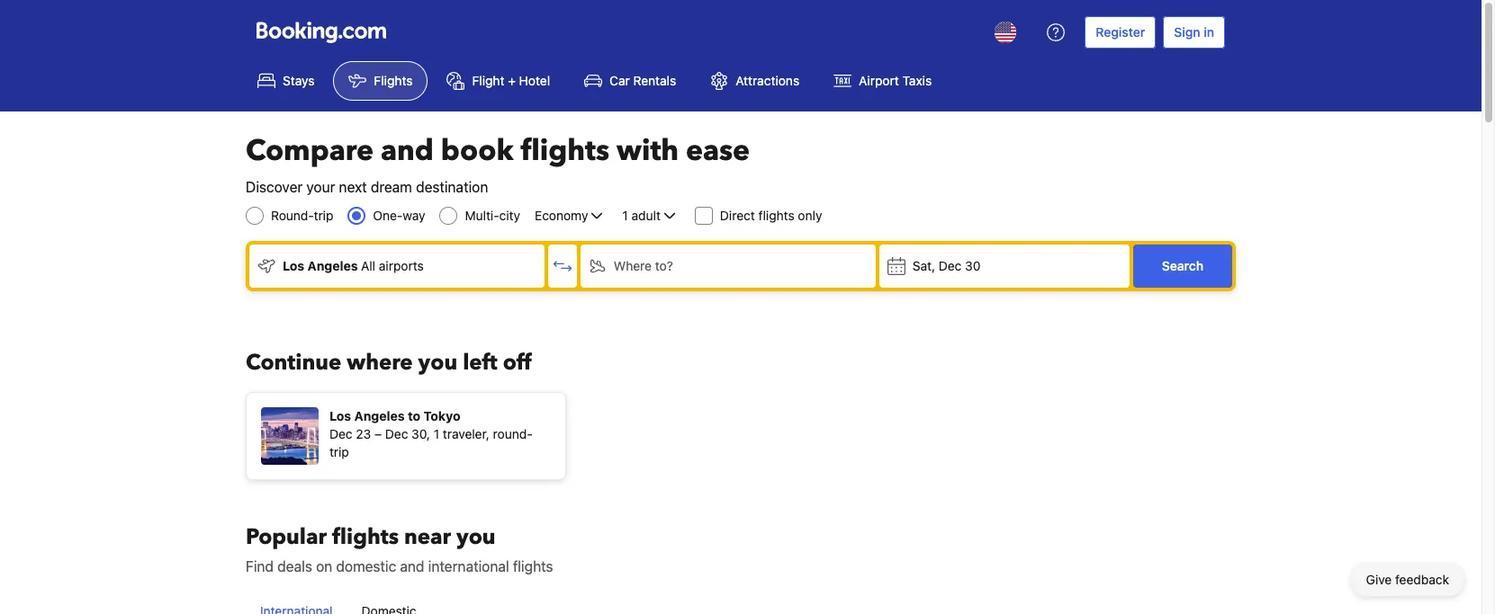 Task type: describe. For each thing, give the bounding box(es) containing it.
trip inside los angeles to tokyo dec 23 – dec 30, 1 traveler, round- trip
[[330, 445, 349, 460]]

30
[[965, 258, 981, 274]]

round-
[[493, 427, 533, 442]]

flights inside compare and book flights with ease discover your next dream destination
[[521, 131, 610, 171]]

0 vertical spatial you
[[418, 348, 458, 378]]

round-trip
[[271, 208, 333, 223]]

where
[[347, 348, 413, 378]]

with
[[617, 131, 679, 171]]

flights right international
[[513, 559, 553, 575]]

sat, dec 30
[[913, 258, 981, 274]]

airport taxis
[[859, 73, 932, 88]]

rentals
[[633, 73, 676, 88]]

economy
[[535, 208, 588, 223]]

stays
[[283, 73, 315, 88]]

1 adult
[[623, 208, 661, 223]]

popular flights near you find deals on domestic and international flights
[[246, 523, 553, 575]]

flights link
[[334, 61, 428, 101]]

dream
[[371, 179, 412, 195]]

next
[[339, 179, 367, 195]]

multi-
[[465, 208, 499, 223]]

book
[[441, 131, 514, 171]]

round-
[[271, 208, 314, 223]]

all
[[361, 258, 376, 274]]

1 adult button
[[621, 205, 681, 227]]

flight + hotel
[[472, 73, 550, 88]]

sign in link
[[1164, 16, 1225, 49]]

popular
[[246, 523, 327, 553]]

traveler,
[[443, 427, 490, 442]]

multi-city
[[465, 208, 520, 223]]

near
[[404, 523, 451, 553]]

0 horizontal spatial dec
[[330, 427, 353, 442]]

give feedback button
[[1352, 565, 1464, 597]]

off
[[503, 348, 532, 378]]

23
[[356, 427, 371, 442]]

los angeles to tokyo dec 23 – dec 30, 1 traveler, round- trip
[[330, 409, 533, 460]]

airports
[[379, 258, 424, 274]]

sign in
[[1174, 24, 1215, 40]]

angeles for all
[[308, 258, 358, 274]]

0 vertical spatial trip
[[314, 208, 333, 223]]

dec inside dropdown button
[[939, 258, 962, 274]]

to
[[408, 409, 421, 424]]



Task type: vqa. For each thing, say whether or not it's contained in the screenshot.
Multi-city
yes



Task type: locate. For each thing, give the bounding box(es) containing it.
0 vertical spatial angeles
[[308, 258, 358, 274]]

flight
[[472, 73, 505, 88]]

dec left 30
[[939, 258, 962, 274]]

hotel
[[519, 73, 550, 88]]

1 vertical spatial and
[[400, 559, 425, 575]]

where
[[614, 258, 652, 274]]

domestic
[[336, 559, 396, 575]]

ease
[[686, 131, 750, 171]]

trip
[[314, 208, 333, 223], [330, 445, 349, 460]]

where to?
[[614, 258, 673, 274]]

car
[[610, 73, 630, 88]]

car rentals
[[610, 73, 676, 88]]

los inside los angeles to tokyo dec 23 – dec 30, 1 traveler, round- trip
[[330, 409, 351, 424]]

los down round- on the top of page
[[283, 258, 304, 274]]

0 vertical spatial 1
[[623, 208, 628, 223]]

1 horizontal spatial los
[[330, 409, 351, 424]]

discover
[[246, 179, 303, 195]]

los down "where"
[[330, 409, 351, 424]]

adult
[[632, 208, 661, 223]]

angeles left all
[[308, 258, 358, 274]]

1 inside dropdown button
[[623, 208, 628, 223]]

0 vertical spatial and
[[381, 131, 434, 171]]

airport
[[859, 73, 899, 88]]

1 vertical spatial you
[[457, 523, 496, 553]]

your
[[306, 179, 335, 195]]

0 horizontal spatial los
[[283, 258, 304, 274]]

and
[[381, 131, 434, 171], [400, 559, 425, 575]]

search button
[[1134, 245, 1233, 288]]

give
[[1366, 573, 1392, 588]]

1 inside los angeles to tokyo dec 23 – dec 30, 1 traveler, round- trip
[[434, 427, 439, 442]]

stays link
[[242, 61, 330, 101]]

only
[[798, 208, 822, 223]]

find
[[246, 559, 274, 575]]

dec
[[939, 258, 962, 274], [330, 427, 353, 442], [385, 427, 408, 442]]

2 horizontal spatial dec
[[939, 258, 962, 274]]

1 vertical spatial 1
[[434, 427, 439, 442]]

booking.com logo image
[[257, 21, 386, 43], [257, 21, 386, 43]]

los angeles all airports
[[283, 258, 424, 274]]

give feedback
[[1366, 573, 1450, 588]]

angeles
[[308, 258, 358, 274], [354, 409, 405, 424]]

register link
[[1085, 16, 1156, 49]]

1 horizontal spatial dec
[[385, 427, 408, 442]]

los for los angeles to tokyo
[[330, 409, 351, 424]]

you inside popular flights near you find deals on domestic and international flights
[[457, 523, 496, 553]]

way
[[403, 208, 425, 223]]

–
[[375, 427, 382, 442]]

angeles for to
[[354, 409, 405, 424]]

continue where you left off
[[246, 348, 532, 378]]

1 right 30,
[[434, 427, 439, 442]]

city
[[499, 208, 520, 223]]

continue
[[246, 348, 341, 378]]

attractions link
[[695, 61, 815, 101]]

car rentals link
[[569, 61, 692, 101]]

attractions
[[736, 73, 800, 88]]

destination
[[416, 179, 488, 195]]

and up 'dream'
[[381, 131, 434, 171]]

left
[[463, 348, 498, 378]]

you
[[418, 348, 458, 378], [457, 523, 496, 553]]

flights up the economy
[[521, 131, 610, 171]]

on
[[316, 559, 332, 575]]

direct flights only
[[720, 208, 822, 223]]

dec left 23
[[330, 427, 353, 442]]

1 left adult
[[623, 208, 628, 223]]

sat, dec 30 button
[[879, 245, 1130, 288]]

dec right "–"
[[385, 427, 408, 442]]

0 vertical spatial los
[[283, 258, 304, 274]]

angeles up "–"
[[354, 409, 405, 424]]

flights left only
[[759, 208, 795, 223]]

feedback
[[1396, 573, 1450, 588]]

to?
[[655, 258, 673, 274]]

tab list
[[246, 589, 1236, 615]]

+
[[508, 73, 516, 88]]

and inside compare and book flights with ease discover your next dream destination
[[381, 131, 434, 171]]

tokyo
[[424, 409, 461, 424]]

you up international
[[457, 523, 496, 553]]

30,
[[412, 427, 430, 442]]

los
[[283, 258, 304, 274], [330, 409, 351, 424]]

1
[[623, 208, 628, 223], [434, 427, 439, 442]]

one-
[[373, 208, 403, 223]]

one-way
[[373, 208, 425, 223]]

1 horizontal spatial 1
[[623, 208, 628, 223]]

compare and book flights with ease discover your next dream destination
[[246, 131, 750, 195]]

sign
[[1174, 24, 1201, 40]]

taxis
[[903, 73, 932, 88]]

you left left
[[418, 348, 458, 378]]

flight + hotel link
[[432, 61, 566, 101]]

flights
[[521, 131, 610, 171], [759, 208, 795, 223], [332, 523, 399, 553], [513, 559, 553, 575]]

0 horizontal spatial 1
[[434, 427, 439, 442]]

airport taxis link
[[819, 61, 947, 101]]

angeles inside los angeles to tokyo dec 23 – dec 30, 1 traveler, round- trip
[[354, 409, 405, 424]]

in
[[1204, 24, 1215, 40]]

register
[[1096, 24, 1146, 40]]

and down near
[[400, 559, 425, 575]]

and inside popular flights near you find deals on domestic and international flights
[[400, 559, 425, 575]]

compare
[[246, 131, 374, 171]]

flights up the domestic
[[332, 523, 399, 553]]

1 vertical spatial angeles
[[354, 409, 405, 424]]

flights
[[374, 73, 413, 88]]

international
[[428, 559, 509, 575]]

sat,
[[913, 258, 935, 274]]

search
[[1162, 258, 1204, 274]]

1 vertical spatial trip
[[330, 445, 349, 460]]

direct
[[720, 208, 755, 223]]

where to? button
[[581, 245, 876, 288]]

los for los angeles
[[283, 258, 304, 274]]

1 vertical spatial los
[[330, 409, 351, 424]]

deals
[[277, 559, 312, 575]]



